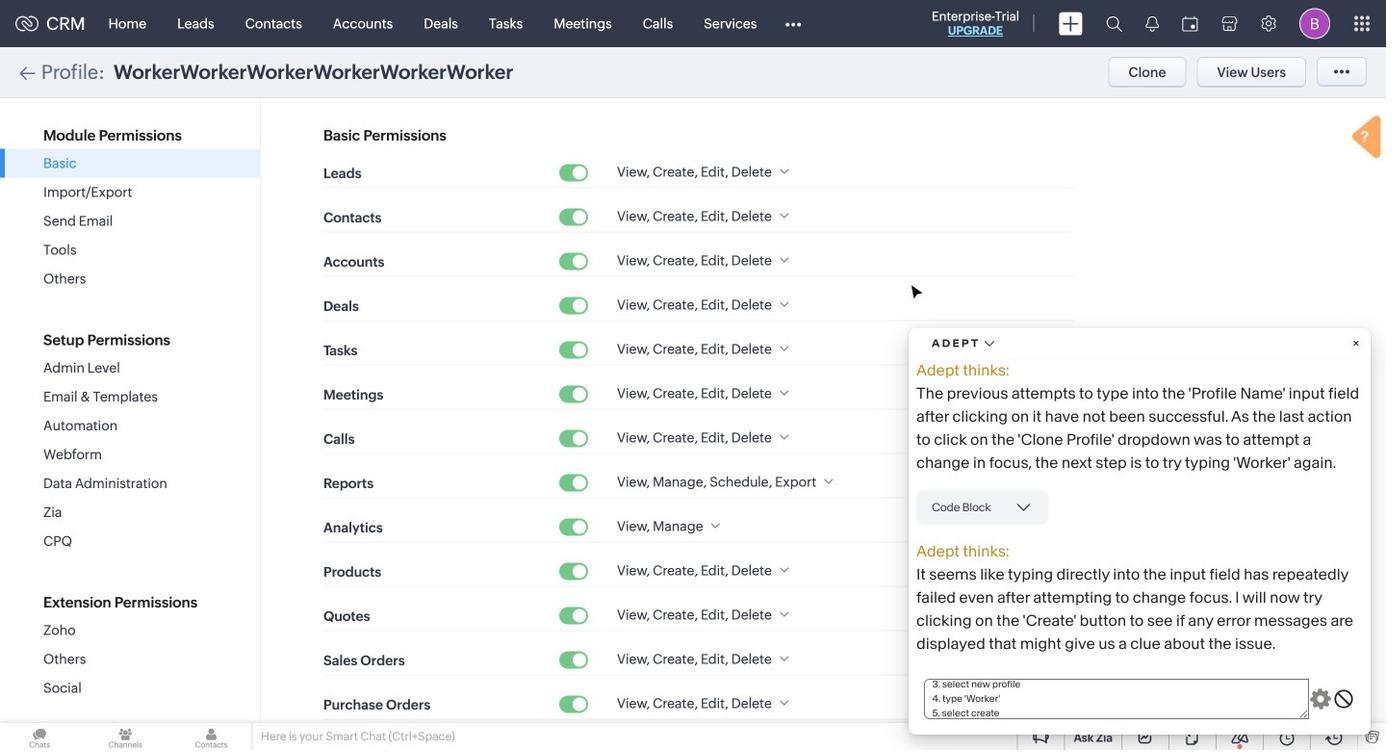 Task type: locate. For each thing, give the bounding box(es) containing it.
search element
[[1095, 0, 1134, 47]]

profile image
[[1300, 8, 1331, 39]]

calendar image
[[1182, 16, 1199, 31]]

help image
[[1348, 113, 1387, 165]]

signals image
[[1146, 15, 1159, 32]]

channels image
[[86, 723, 165, 750]]

signals element
[[1134, 0, 1171, 47]]



Task type: vqa. For each thing, say whether or not it's contained in the screenshot.
Profile ELEMENT
yes



Task type: describe. For each thing, give the bounding box(es) containing it.
Other Modules field
[[773, 8, 814, 39]]

logo image
[[15, 16, 39, 31]]

create menu element
[[1048, 0, 1095, 47]]

chats image
[[0, 723, 79, 750]]

search image
[[1106, 15, 1123, 32]]

contacts image
[[172, 723, 251, 750]]

profile element
[[1288, 0, 1342, 47]]

create menu image
[[1059, 12, 1083, 35]]



